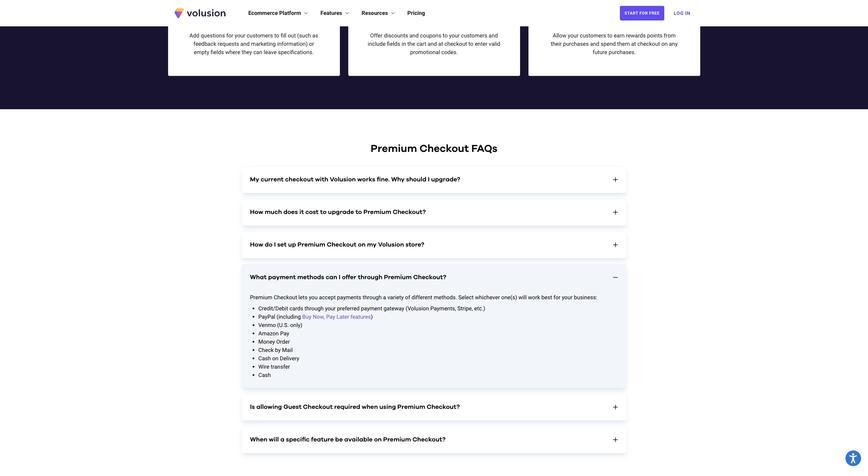 Task type: describe. For each thing, give the bounding box(es) containing it.
points
[[619, 20, 641, 27]]

features
[[351, 313, 371, 320]]

fields inside add questions for your customers to fill out (such as feedback requests and marketing information) or empty fields where they can leave specifications.
[[211, 49, 224, 55]]

i inside button
[[339, 274, 341, 280]]

customers inside offer discounts and coupons to your customers and include fields in the cart and at checkout to enter valid promotional codes.
[[461, 32, 488, 39]]

valid
[[489, 40, 501, 47]]

from
[[664, 32, 676, 39]]

purchases.
[[609, 49, 636, 55]]

checkout inside allow your customers to earn rewards points from their purchases and spend them at checkout on any future purchases.
[[638, 40, 661, 47]]

store?
[[406, 242, 425, 248]]

)
[[371, 313, 373, 320]]

your inside allow your customers to earn rewards points from their purchases and spend them at checkout on any future purchases.
[[568, 32, 579, 39]]

how do i set up premium checkout on my volusion store?
[[250, 242, 425, 248]]

rewards
[[627, 32, 646, 39]]

payment inside button
[[268, 274, 296, 280]]

to right coupons at the top of page
[[443, 32, 448, 39]]

work
[[529, 294, 541, 301]]

at inside allow your customers to earn rewards points from their purchases and spend them at checkout on any future purchases.
[[632, 40, 637, 47]]

venmo
[[259, 322, 276, 328]]

customers inside allow your customers to earn rewards points from their purchases and spend them at checkout on any future purchases.
[[580, 32, 607, 39]]

premium right using
[[398, 404, 426, 410]]

to inside add questions for your customers to fill out (such as feedback requests and marketing information) or empty fields where they can leave specifications.
[[275, 32, 280, 39]]

add questions for your customers to fill out (such as feedback requests and marketing information) or empty fields where they can leave specifications.
[[190, 32, 318, 55]]

rewards
[[589, 20, 618, 27]]

of
[[405, 294, 411, 301]]

works
[[358, 176, 376, 183]]

premium up my
[[364, 209, 392, 215]]

when
[[362, 404, 378, 410]]

when will a specific feature be available on premium checkout? button
[[242, 426, 627, 453]]

customers inside add questions for your customers to fill out (such as feedback requests and marketing information) or empty fields where they can leave specifications.
[[247, 32, 273, 39]]

start for free
[[625, 11, 660, 16]]

log in link
[[670, 6, 695, 21]]

premium right the up
[[298, 242, 326, 248]]

your inside the credit/debit cards through your preferred payment gateway (volusion payments, stripe, etc.) paypal (including buy now, pay later features ) venmo (u.s. only) amazon pay money order check by mail cash on delivery wire transfer cash
[[325, 305, 336, 312]]

what payment methods can i offer through premium checkout? button
[[242, 264, 627, 290]]

fill
[[281, 32, 287, 39]]

when will a specific feature be available on premium checkout?
[[250, 437, 446, 443]]

delivery
[[280, 355, 300, 362]]

later
[[337, 313, 350, 320]]

how do i set up premium checkout on my volusion store? button
[[242, 232, 627, 258]]

0 horizontal spatial pay
[[280, 330, 289, 337]]

credit/debit
[[259, 305, 288, 312]]

to right upgrade
[[356, 209, 362, 215]]

different
[[412, 294, 433, 301]]

requests
[[218, 40, 239, 47]]

on inside the when will a specific feature be available on premium checkout? button
[[374, 437, 382, 443]]

or
[[309, 40, 314, 47]]

log
[[674, 10, 684, 16]]

to left enter
[[469, 40, 474, 47]]

for inside add questions for your customers to fill out (such as feedback requests and marketing information) or empty fields where they can leave specifications.
[[227, 32, 233, 39]]

where
[[226, 49, 240, 55]]

fine.
[[377, 176, 390, 183]]

upgrade
[[328, 209, 354, 215]]

and inside add questions for your customers to fill out (such as feedback requests and marketing information) or empty fields where they can leave specifications.
[[241, 40, 250, 47]]

when
[[250, 437, 268, 443]]

to inside allow your customers to earn rewards points from their purchases and spend them at checkout on any future purchases.
[[608, 32, 613, 39]]

on inside the credit/debit cards through your preferred payment gateway (volusion payments, stripe, etc.) paypal (including buy now, pay later features ) venmo (u.s. only) amazon pay money order check by mail cash on delivery wire transfer cash
[[272, 355, 279, 362]]

using
[[380, 404, 396, 410]]

premium checkout faqs
[[371, 143, 498, 154]]

future
[[593, 49, 608, 55]]

much
[[265, 209, 282, 215]]

at inside offer discounts and coupons to your customers and include fields in the cart and at checkout to enter valid promotional codes.
[[439, 40, 444, 47]]

discounts
[[384, 32, 408, 39]]

(including
[[277, 313, 301, 320]]

volusion inside my current checkout with volusion works fine. why should i upgrade? button
[[330, 176, 356, 183]]

in
[[686, 10, 691, 16]]

preferred
[[337, 305, 360, 312]]

how much does it cost to upgrade to premium checkout? button
[[242, 199, 627, 225]]

out
[[288, 32, 296, 39]]

free
[[650, 11, 660, 16]]

for
[[640, 11, 649, 16]]

premium inside button
[[384, 274, 412, 280]]

why
[[392, 176, 405, 183]]

is allowing guest checkout required when using premium checkout?
[[250, 404, 460, 410]]

allowing
[[257, 404, 282, 410]]

start for free link
[[621, 6, 665, 20]]

checkout? down the is allowing guest checkout required when using premium checkout? button at the bottom of page
[[413, 437, 446, 443]]

is allowing guest checkout required when using premium checkout? button
[[242, 394, 627, 420]]

ecommerce
[[249, 10, 278, 16]]

0 vertical spatial i
[[428, 176, 430, 183]]

on inside allow your customers to earn rewards points from their purchases and spend them at checkout on any future purchases.
[[662, 40, 668, 47]]

credit/debit cards through your preferred payment gateway (volusion payments, stripe, etc.) paypal (including buy now, pay later features ) venmo (u.s. only) amazon pay money order check by mail cash on delivery wire transfer cash
[[259, 305, 486, 378]]

volusion inside how do i set up premium checkout on my volusion store? button
[[378, 242, 404, 248]]

wire
[[259, 363, 270, 370]]

what payment methods can i offer through premium checkout?
[[250, 274, 447, 280]]

fields inside offer discounts and coupons to your customers and include fields in the cart and at checkout to enter valid promotional codes.
[[387, 40, 401, 47]]

resources button
[[362, 9, 397, 17]]

business:
[[574, 294, 598, 301]]

and inside allow your customers to earn rewards points from their purchases and spend them at checkout on any future purchases.
[[591, 40, 600, 47]]

your inside offer discounts and coupons to your customers and include fields in the cart and at checkout to enter valid promotional codes.
[[449, 32, 460, 39]]

and down coupons at the top of page
[[428, 40, 437, 47]]

pricing
[[408, 10, 425, 16]]

money
[[259, 338, 275, 345]]

checkout? up store?
[[393, 209, 426, 215]]

they
[[242, 49, 252, 55]]

specific
[[286, 437, 310, 443]]

does
[[284, 209, 298, 215]]

offer
[[342, 274, 357, 280]]

platform
[[279, 10, 301, 16]]

how much does it cost to upgrade to premium checkout?
[[250, 209, 426, 215]]

spend
[[601, 40, 616, 47]]

feedback
[[194, 40, 216, 47]]

will inside button
[[269, 437, 279, 443]]

paypal
[[259, 313, 275, 320]]

whichever
[[475, 294, 500, 301]]

(u.s.
[[277, 322, 289, 328]]

upgrade?
[[432, 176, 461, 183]]

payment inside the credit/debit cards through your preferred payment gateway (volusion payments, stripe, etc.) paypal (including buy now, pay later features ) venmo (u.s. only) amazon pay money order check by mail cash on delivery wire transfer cash
[[361, 305, 383, 312]]

open accessibe: accessibility options, statement and help image
[[850, 453, 858, 463]]



Task type: vqa. For each thing, say whether or not it's contained in the screenshot.
Add questions for your customers to fill out (such as feedback requests and marketing information) or empty fields where they can leave specifications. in the left top of the page
yes



Task type: locate. For each thing, give the bounding box(es) containing it.
checkout up codes.
[[445, 40, 468, 47]]

0 horizontal spatial can
[[254, 49, 263, 55]]

and up future
[[591, 40, 600, 47]]

0 horizontal spatial volusion
[[330, 176, 356, 183]]

0 horizontal spatial checkout
[[285, 176, 314, 183]]

with
[[315, 176, 329, 183]]

one(s)
[[502, 294, 518, 301]]

premium
[[371, 143, 417, 154], [364, 209, 392, 215], [298, 242, 326, 248], [384, 274, 412, 280], [250, 294, 273, 301], [398, 404, 426, 410], [384, 437, 411, 443]]

check
[[259, 347, 274, 353]]

1 how from the top
[[250, 209, 263, 215]]

through up now,
[[305, 305, 324, 312]]

select
[[459, 294, 474, 301]]

2 how from the top
[[250, 242, 263, 248]]

(such
[[297, 32, 311, 39]]

pay right now,
[[326, 313, 336, 320]]

can down marketing
[[254, 49, 263, 55]]

your up "buy now, pay later features" link
[[325, 305, 336, 312]]

cash
[[259, 355, 271, 362], [259, 372, 271, 378]]

i right should
[[428, 176, 430, 183]]

features
[[321, 10, 343, 16]]

i
[[428, 176, 430, 183], [274, 242, 276, 248], [339, 274, 341, 280]]

to left fill
[[275, 32, 280, 39]]

checkout inside offer discounts and coupons to your customers and include fields in the cart and at checkout to enter valid promotional codes.
[[445, 40, 468, 47]]

0 horizontal spatial payment
[[268, 274, 296, 280]]

etc.)
[[475, 305, 486, 312]]

on inside how do i set up premium checkout on my volusion store? button
[[358, 242, 366, 248]]

volusion right 'with' in the left top of the page
[[330, 176, 356, 183]]

offer discounts and coupons to your customers and include fields in the cart and at checkout to enter valid promotional codes.
[[368, 32, 501, 55]]

checkout right guest
[[303, 404, 333, 410]]

it
[[300, 209, 304, 215]]

payments
[[337, 294, 362, 301]]

available
[[345, 437, 373, 443]]

1 vertical spatial pay
[[280, 330, 289, 337]]

0 vertical spatial volusion
[[330, 176, 356, 183]]

pricing link
[[408, 9, 425, 17]]

my
[[250, 176, 259, 183]]

3 customers from the left
[[580, 32, 607, 39]]

through right offer
[[358, 274, 383, 280]]

cash down the 'wire'
[[259, 372, 271, 378]]

i left offer
[[339, 274, 341, 280]]

premium down using
[[384, 437, 411, 443]]

1 vertical spatial cash
[[259, 372, 271, 378]]

allow
[[553, 32, 567, 39]]

them
[[618, 40, 630, 47]]

how inside button
[[250, 242, 263, 248]]

1 horizontal spatial will
[[519, 294, 527, 301]]

1 at from the left
[[439, 40, 444, 47]]

customers down rewards
[[580, 32, 607, 39]]

2 horizontal spatial checkout
[[638, 40, 661, 47]]

on left any
[[662, 40, 668, 47]]

2 cash from the top
[[259, 372, 271, 378]]

2 at from the left
[[632, 40, 637, 47]]

to right the cost
[[320, 209, 327, 215]]

1 horizontal spatial pay
[[326, 313, 336, 320]]

your up requests
[[235, 32, 246, 39]]

empty
[[194, 49, 209, 55]]

(volusion
[[406, 305, 429, 312]]

1 horizontal spatial customers
[[461, 32, 488, 39]]

cart
[[417, 40, 427, 47]]

0 vertical spatial for
[[227, 32, 233, 39]]

and up they
[[241, 40, 250, 47]]

on left my
[[358, 242, 366, 248]]

enter
[[475, 40, 488, 47]]

0 horizontal spatial for
[[227, 32, 233, 39]]

a inside button
[[281, 437, 285, 443]]

include
[[368, 40, 386, 47]]

fields down discounts
[[387, 40, 401, 47]]

2 horizontal spatial i
[[428, 176, 430, 183]]

any
[[670, 40, 678, 47]]

codes.
[[442, 49, 458, 55]]

faqs
[[472, 143, 498, 154]]

fields
[[387, 40, 401, 47], [211, 49, 224, 55]]

1 vertical spatial a
[[281, 437, 285, 443]]

ecommerce platform
[[249, 10, 301, 16]]

1 horizontal spatial checkout
[[445, 40, 468, 47]]

pay up order
[[280, 330, 289, 337]]

can inside button
[[326, 274, 337, 280]]

earn
[[614, 32, 625, 39]]

guest
[[284, 404, 302, 410]]

how inside button
[[250, 209, 263, 215]]

0 horizontal spatial customers
[[247, 32, 273, 39]]

lets
[[299, 294, 308, 301]]

rewards points
[[589, 20, 641, 27]]

1 vertical spatial fields
[[211, 49, 224, 55]]

0 vertical spatial will
[[519, 294, 527, 301]]

1 vertical spatial for
[[554, 294, 561, 301]]

information)
[[277, 40, 308, 47]]

log in
[[674, 10, 691, 16]]

will left work on the right bottom
[[519, 294, 527, 301]]

can left offer
[[326, 274, 337, 280]]

how left "do"
[[250, 242, 263, 248]]

marketing
[[251, 40, 276, 47]]

premium up the credit/debit
[[250, 294, 273, 301]]

fields down requests
[[211, 49, 224, 55]]

checkout? up the when will a specific feature be available on premium checkout? button at the bottom of page
[[427, 404, 460, 410]]

through up the )
[[363, 294, 382, 301]]

variety
[[388, 294, 404, 301]]

1 horizontal spatial at
[[632, 40, 637, 47]]

checkout? inside button
[[427, 404, 460, 410]]

to up spend
[[608, 32, 613, 39]]

at up codes.
[[439, 40, 444, 47]]

at
[[439, 40, 444, 47], [632, 40, 637, 47]]

ecommerce platform button
[[249, 9, 310, 17]]

a left 'specific'
[[281, 437, 285, 443]]

volusion right my
[[378, 242, 404, 248]]

on
[[662, 40, 668, 47], [358, 242, 366, 248], [272, 355, 279, 362], [374, 437, 382, 443]]

promotional
[[411, 49, 440, 55]]

your left the business:
[[562, 294, 573, 301]]

and up the
[[410, 32, 419, 39]]

0 vertical spatial can
[[254, 49, 263, 55]]

1 horizontal spatial payment
[[361, 305, 383, 312]]

your inside add questions for your customers to fill out (such as feedback requests and marketing information) or empty fields where they can leave specifications.
[[235, 32, 246, 39]]

0 vertical spatial fields
[[387, 40, 401, 47]]

can
[[254, 49, 263, 55], [326, 274, 337, 280]]

checkout inside button
[[285, 176, 314, 183]]

2 horizontal spatial customers
[[580, 32, 607, 39]]

1 horizontal spatial volusion
[[378, 242, 404, 248]]

questions
[[201, 32, 225, 39]]

checkout down "points"
[[638, 40, 661, 47]]

0 horizontal spatial at
[[439, 40, 444, 47]]

0 horizontal spatial will
[[269, 437, 279, 443]]

how
[[250, 209, 263, 215], [250, 242, 263, 248]]

0 horizontal spatial a
[[281, 437, 285, 443]]

will right the when
[[269, 437, 279, 443]]

1 vertical spatial how
[[250, 242, 263, 248]]

points
[[648, 32, 663, 39]]

0 vertical spatial payment
[[268, 274, 296, 280]]

through for premium
[[358, 274, 383, 280]]

coupons
[[420, 32, 442, 39]]

required
[[334, 404, 361, 410]]

methods
[[298, 274, 325, 280]]

1 vertical spatial can
[[326, 274, 337, 280]]

1 horizontal spatial a
[[383, 294, 386, 301]]

best
[[542, 294, 553, 301]]

checkout left 'with' in the left top of the page
[[285, 176, 314, 183]]

0 horizontal spatial fields
[[211, 49, 224, 55]]

1 vertical spatial through
[[363, 294, 382, 301]]

add
[[190, 32, 200, 39]]

purchases
[[564, 40, 589, 47]]

0 vertical spatial cash
[[259, 355, 271, 362]]

on down by
[[272, 355, 279, 362]]

the
[[408, 40, 416, 47]]

through
[[358, 274, 383, 280], [363, 294, 382, 301], [305, 305, 324, 312]]

checkout
[[420, 143, 469, 154], [327, 242, 357, 248], [274, 294, 297, 301], [303, 404, 333, 410]]

2 vertical spatial i
[[339, 274, 341, 280]]

amazon
[[259, 330, 279, 337]]

how for how do i set up premium checkout on my volusion store?
[[250, 242, 263, 248]]

your up purchases
[[568, 32, 579, 39]]

cost
[[306, 209, 319, 215]]

how left the much
[[250, 209, 263, 215]]

checkout? up premium checkout lets you accept payments through a variety of different methods. select whichever one(s) will work best for your business:
[[414, 274, 447, 280]]

on right available
[[374, 437, 382, 443]]

1 vertical spatial payment
[[361, 305, 383, 312]]

how for how much does it cost to upgrade to premium checkout?
[[250, 209, 263, 215]]

accept
[[319, 294, 336, 301]]

1 vertical spatial volusion
[[378, 242, 404, 248]]

can inside add questions for your customers to fill out (such as feedback requests and marketing information) or empty fields where they can leave specifications.
[[254, 49, 263, 55]]

2 vertical spatial through
[[305, 305, 324, 312]]

your
[[235, 32, 246, 39], [449, 32, 460, 39], [568, 32, 579, 39], [562, 294, 573, 301], [325, 305, 336, 312]]

specifications.
[[278, 49, 314, 55]]

0 vertical spatial pay
[[326, 313, 336, 320]]

for right the best
[[554, 294, 561, 301]]

0 vertical spatial a
[[383, 294, 386, 301]]

leave
[[264, 49, 277, 55]]

1 customers from the left
[[247, 32, 273, 39]]

through inside button
[[358, 274, 383, 280]]

for up requests
[[227, 32, 233, 39]]

premium up why at top left
[[371, 143, 417, 154]]

resources
[[362, 10, 388, 16]]

1 cash from the top
[[259, 355, 271, 362]]

their
[[551, 40, 562, 47]]

by
[[275, 347, 281, 353]]

and up valid on the top
[[489, 32, 498, 39]]

0 vertical spatial how
[[250, 209, 263, 215]]

0 horizontal spatial i
[[274, 242, 276, 248]]

payment
[[268, 274, 296, 280], [361, 305, 383, 312]]

offer
[[370, 32, 383, 39]]

customers up enter
[[461, 32, 488, 39]]

1 horizontal spatial can
[[326, 274, 337, 280]]

1 horizontal spatial i
[[339, 274, 341, 280]]

your up codes.
[[449, 32, 460, 39]]

premium up variety
[[384, 274, 412, 280]]

a
[[383, 294, 386, 301], [281, 437, 285, 443]]

through inside the credit/debit cards through your preferred payment gateway (volusion payments, stripe, etc.) paypal (including buy now, pay later features ) venmo (u.s. only) amazon pay money order check by mail cash on delivery wire transfer cash
[[305, 305, 324, 312]]

now,
[[313, 313, 325, 320]]

through for a
[[363, 294, 382, 301]]

my current checkout with volusion works fine. why should i upgrade?
[[250, 176, 461, 183]]

mail
[[282, 347, 293, 353]]

0 vertical spatial through
[[358, 274, 383, 280]]

payment right what
[[268, 274, 296, 280]]

i right "do"
[[274, 242, 276, 248]]

methods.
[[434, 294, 457, 301]]

1 horizontal spatial for
[[554, 294, 561, 301]]

in
[[402, 40, 406, 47]]

checkout up cards
[[274, 294, 297, 301]]

2 customers from the left
[[461, 32, 488, 39]]

1 horizontal spatial fields
[[387, 40, 401, 47]]

cash up the 'wire'
[[259, 355, 271, 362]]

checkout? inside button
[[414, 274, 447, 280]]

1 vertical spatial i
[[274, 242, 276, 248]]

buy now, pay later features link
[[302, 313, 371, 320]]

my
[[367, 242, 377, 248]]

customers up marketing
[[247, 32, 273, 39]]

set
[[277, 242, 287, 248]]

1 vertical spatial will
[[269, 437, 279, 443]]

at down rewards
[[632, 40, 637, 47]]

checkout left my
[[327, 242, 357, 248]]

payment up the )
[[361, 305, 383, 312]]

a left variety
[[383, 294, 386, 301]]

checkout up 'upgrade?'
[[420, 143, 469, 154]]



